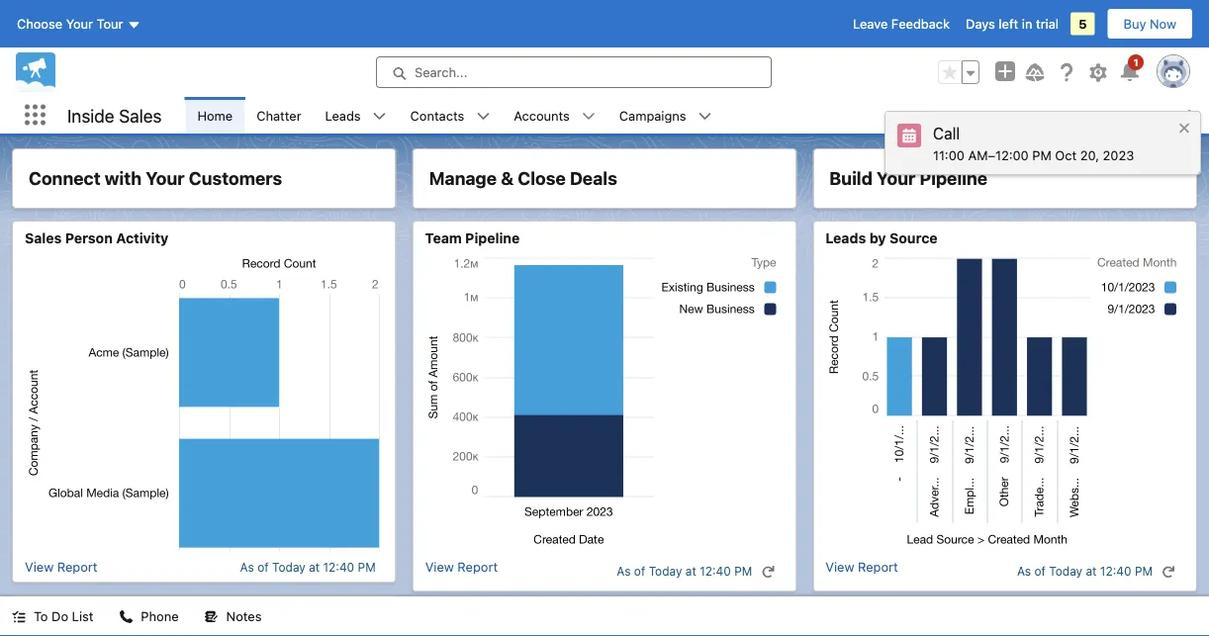 Task type: vqa. For each thing, say whether or not it's contained in the screenshot.
third Contract from right
no



Task type: locate. For each thing, give the bounding box(es) containing it.
my
[[425, 613, 446, 630]]

1 report from the left
[[57, 560, 97, 574]]

text default image inside contacts list item
[[476, 109, 490, 123]]

as of today at 12:​40 pm for manage
[[617, 564, 752, 578]]

do
[[52, 609, 68, 624]]

3 report from the left
[[858, 560, 898, 574]]

your inside choose your tour "popup button"
[[66, 16, 93, 31]]

buy now
[[1124, 16, 1176, 31]]

phone button
[[107, 597, 191, 636]]

your
[[66, 16, 93, 31], [146, 168, 185, 189], [877, 168, 916, 189]]

2 horizontal spatial report
[[858, 560, 898, 574]]

choose your tour button
[[16, 8, 142, 40]]

inside
[[67, 105, 114, 126]]

list
[[72, 609, 93, 624]]

2 horizontal spatial view report link
[[826, 560, 898, 583]]

chatter
[[256, 108, 301, 123]]

list
[[185, 97, 1209, 134]]

to do list button
[[0, 597, 105, 636]]

text default image inside leads list item
[[373, 109, 387, 123]]

today
[[272, 560, 306, 574], [649, 564, 682, 578], [1049, 564, 1083, 578]]

manage & close deals
[[429, 168, 617, 189]]

customers
[[189, 168, 282, 189]]

12:​40 for manage & close deals
[[700, 564, 731, 578]]

1 horizontal spatial pipeline
[[920, 168, 988, 189]]

leads right chatter in the top left of the page
[[325, 108, 361, 123]]

call 11:00 am–12:00 pm oct 20, 2023
[[933, 124, 1134, 162]]

text default image inside notes button
[[204, 610, 218, 624]]

1 horizontal spatial 12:​40
[[700, 564, 731, 578]]

0 horizontal spatial of
[[257, 560, 269, 574]]

leads inside list item
[[325, 108, 361, 123]]

your left tour
[[66, 16, 93, 31]]

2 view report link from the left
[[425, 560, 498, 583]]

1 horizontal spatial view report link
[[425, 560, 498, 583]]

2023
[[1103, 147, 1134, 162]]

2 horizontal spatial as
[[1017, 564, 1031, 578]]

sales left person
[[25, 230, 62, 246]]

text default image
[[373, 109, 387, 123], [476, 109, 490, 123], [12, 610, 26, 624]]

1 horizontal spatial leads
[[826, 230, 866, 246]]

20,
[[1080, 147, 1099, 162]]

your right with
[[146, 168, 185, 189]]

1 horizontal spatial today
[[649, 564, 682, 578]]

1 horizontal spatial as
[[617, 564, 631, 578]]

leads for leads by source
[[826, 230, 866, 246]]

2 report from the left
[[458, 560, 498, 574]]

tour
[[97, 16, 123, 31]]

text default image left to
[[12, 610, 26, 624]]

0 horizontal spatial sales
[[25, 230, 62, 246]]

1 horizontal spatial of
[[634, 564, 645, 578]]

sales right inside
[[119, 105, 162, 126]]

&
[[501, 168, 514, 189]]

as
[[240, 560, 254, 574], [617, 564, 631, 578], [1017, 564, 1031, 578]]

today for manage & close deals
[[649, 564, 682, 578]]

to do list
[[34, 609, 93, 624]]

text default image left contacts link
[[373, 109, 387, 123]]

person
[[65, 230, 113, 246]]

0 horizontal spatial leads
[[325, 108, 361, 123]]

1 horizontal spatial your
[[146, 168, 185, 189]]

as of today at 12:​40 pm
[[240, 560, 376, 574], [617, 564, 752, 578], [1017, 564, 1153, 578]]

view report
[[25, 560, 97, 574], [425, 560, 498, 574], [826, 560, 898, 574]]

1 horizontal spatial view
[[425, 560, 454, 574]]

1 view report from the left
[[25, 560, 97, 574]]

3 view report from the left
[[826, 560, 898, 574]]

pm inside "call 11:00 am–12:00 pm oct 20, 2023"
[[1032, 147, 1052, 162]]

call alert
[[933, 124, 1188, 143]]

view report link
[[25, 560, 97, 574], [425, 560, 498, 583], [826, 560, 898, 583]]

1 button
[[1118, 54, 1144, 84]]

3 view from the left
[[826, 560, 854, 574]]

phone
[[141, 609, 179, 624]]

view report for deals
[[425, 560, 498, 574]]

2 horizontal spatial view report
[[826, 560, 898, 574]]

report
[[57, 560, 97, 574], [458, 560, 498, 574], [858, 560, 898, 574]]

connect with your customers
[[29, 168, 282, 189]]

2 horizontal spatial view
[[826, 560, 854, 574]]

accounts link
[[502, 97, 582, 134]]

1 vertical spatial sales
[[25, 230, 62, 246]]

view report link for deals
[[425, 560, 498, 583]]

manage
[[429, 168, 497, 189]]

2 horizontal spatial text default image
[[476, 109, 490, 123]]

0 horizontal spatial as of today at 12:​40 pm
[[240, 560, 376, 574]]

leads list item
[[313, 97, 398, 134]]

days left in trial
[[966, 16, 1059, 31]]

leads
[[325, 108, 361, 123], [826, 230, 866, 246]]

1 horizontal spatial as of today at 12:​40 pm
[[617, 564, 752, 578]]

0 horizontal spatial view report
[[25, 560, 97, 574]]

leads left by
[[826, 230, 866, 246]]

0 horizontal spatial pipeline
[[465, 230, 520, 246]]

today for build your pipeline
[[1049, 564, 1083, 578]]

2 horizontal spatial at
[[1086, 564, 1097, 578]]

1 horizontal spatial report
[[458, 560, 498, 574]]

accounts
[[514, 108, 570, 123]]

group
[[938, 60, 980, 84]]

leads link
[[313, 97, 373, 134]]

1 horizontal spatial view report
[[425, 560, 498, 574]]

pipeline
[[920, 168, 988, 189], [465, 230, 520, 246]]

deals
[[570, 168, 617, 189]]

sales
[[119, 105, 162, 126], [25, 230, 62, 246]]

campaigns list item
[[607, 97, 724, 134]]

pipeline down "11:00"
[[920, 168, 988, 189]]

view
[[25, 560, 54, 574], [425, 560, 454, 574], [826, 560, 854, 574]]

12:​40
[[323, 560, 354, 574], [700, 564, 731, 578], [1100, 564, 1131, 578]]

0 horizontal spatial today
[[272, 560, 306, 574]]

oct
[[1055, 147, 1077, 162]]

text default image right contacts
[[476, 109, 490, 123]]

1 view from the left
[[25, 560, 54, 574]]

text default image inside phone button
[[119, 610, 133, 624]]

0 vertical spatial leads
[[325, 108, 361, 123]]

0 horizontal spatial view report link
[[25, 560, 97, 574]]

0 horizontal spatial view
[[25, 560, 54, 574]]

5
[[1078, 16, 1087, 31]]

0 horizontal spatial text default image
[[12, 610, 26, 624]]

as for manage
[[617, 564, 631, 578]]

am–12:00
[[968, 147, 1029, 162]]

opportunities
[[449, 613, 544, 630]]

report for deals
[[458, 560, 498, 574]]

list containing home
[[185, 97, 1209, 134]]

2 horizontal spatial of
[[1034, 564, 1046, 578]]

2 view report from the left
[[425, 560, 498, 574]]

leads for leads
[[325, 108, 361, 123]]

1 view report link from the left
[[25, 560, 97, 574]]

2 horizontal spatial your
[[877, 168, 916, 189]]

choose your tour
[[17, 16, 123, 31]]

0 vertical spatial sales
[[119, 105, 162, 126]]

text default image
[[582, 109, 596, 123], [698, 109, 712, 123], [761, 565, 775, 579], [1162, 565, 1175, 579], [119, 610, 133, 624], [204, 610, 218, 624]]

of
[[257, 560, 269, 574], [634, 564, 645, 578], [1034, 564, 1046, 578]]

2 horizontal spatial 12:​40
[[1100, 564, 1131, 578]]

feedback
[[891, 16, 950, 31]]

trial
[[1036, 16, 1059, 31]]

pipeline right the team
[[465, 230, 520, 246]]

1 horizontal spatial at
[[686, 564, 696, 578]]

connect
[[29, 168, 101, 189]]

leads by source
[[826, 230, 938, 246]]

2 horizontal spatial today
[[1049, 564, 1083, 578]]

today's
[[25, 605, 77, 621]]

at
[[309, 560, 320, 574], [686, 564, 696, 578], [1086, 564, 1097, 578]]

pm
[[1032, 147, 1052, 162], [358, 560, 376, 574], [734, 564, 752, 578], [1135, 564, 1153, 578]]

today's tasks
[[25, 605, 120, 621]]

1 horizontal spatial text default image
[[373, 109, 387, 123]]

2 view from the left
[[425, 560, 454, 574]]

your down 'small' icon
[[877, 168, 916, 189]]

1 vertical spatial leads
[[826, 230, 866, 246]]

accounts list item
[[502, 97, 607, 134]]

0 horizontal spatial your
[[66, 16, 93, 31]]

2 horizontal spatial as of today at 12:​40 pm
[[1017, 564, 1153, 578]]

0 vertical spatial pipeline
[[920, 168, 988, 189]]

0 horizontal spatial report
[[57, 560, 97, 574]]

leave feedback link
[[853, 16, 950, 31]]

days
[[966, 16, 995, 31]]

view for deals
[[425, 560, 454, 574]]



Task type: describe. For each thing, give the bounding box(es) containing it.
0 horizontal spatial as
[[240, 560, 254, 574]]

contacts list item
[[398, 97, 502, 134]]

text default image inside accounts list item
[[582, 109, 596, 123]]

1
[[1133, 56, 1138, 68]]

leave
[[853, 16, 888, 31]]

to
[[34, 609, 48, 624]]

text default image inside "to do list" button
[[12, 610, 26, 624]]

at for build
[[1086, 564, 1097, 578]]

left
[[999, 16, 1018, 31]]

campaigns
[[619, 108, 686, 123]]

with
[[105, 168, 142, 189]]

of for manage & close deals
[[634, 564, 645, 578]]

contacts
[[410, 108, 464, 123]]

leave feedback
[[853, 16, 950, 31]]

your for build
[[877, 168, 916, 189]]

small image
[[897, 124, 921, 147]]

0 horizontal spatial 12:​40
[[323, 560, 354, 574]]

call
[[933, 124, 960, 143]]

contacts link
[[398, 97, 476, 134]]

text default image for contacts
[[476, 109, 490, 123]]

0 horizontal spatial at
[[309, 560, 320, 574]]

your for choose
[[66, 16, 93, 31]]

buy now button
[[1107, 8, 1193, 40]]

at for manage
[[686, 564, 696, 578]]

notes
[[226, 609, 262, 624]]

buy
[[1124, 16, 1146, 31]]

now
[[1150, 16, 1176, 31]]

home link
[[185, 97, 245, 134]]

activity
[[116, 230, 169, 246]]

source
[[890, 230, 938, 246]]

in
[[1022, 16, 1032, 31]]

chatter link
[[245, 97, 313, 134]]

as of today at 12:​40 pm for build
[[1017, 564, 1153, 578]]

text default image for leads
[[373, 109, 387, 123]]

search...
[[415, 65, 467, 80]]

team
[[425, 230, 462, 246]]

home
[[197, 108, 233, 123]]

sales person activity
[[25, 230, 169, 246]]

build your pipeline
[[829, 168, 988, 189]]

by
[[869, 230, 886, 246]]

11:00
[[933, 147, 965, 162]]

report for customers
[[57, 560, 97, 574]]

view report for customers
[[25, 560, 97, 574]]

choose
[[17, 16, 62, 31]]

1 horizontal spatial sales
[[119, 105, 162, 126]]

3 view report link from the left
[[826, 560, 898, 583]]

build
[[829, 168, 873, 189]]

text default image inside campaigns list item
[[698, 109, 712, 123]]

inside sales
[[67, 105, 162, 126]]

view for customers
[[25, 560, 54, 574]]

my opportunities
[[425, 613, 544, 630]]

1 vertical spatial pipeline
[[465, 230, 520, 246]]

of for build your pipeline
[[1034, 564, 1046, 578]]

as for build
[[1017, 564, 1031, 578]]

notes button
[[193, 597, 274, 636]]

team pipeline
[[425, 230, 520, 246]]

12:​40 for build your pipeline
[[1100, 564, 1131, 578]]

close
[[518, 168, 566, 189]]

view report link for customers
[[25, 560, 97, 574]]

campaigns link
[[607, 97, 698, 134]]

tasks
[[81, 605, 120, 621]]

search... button
[[376, 56, 772, 88]]

my opportunities link
[[425, 613, 544, 630]]



